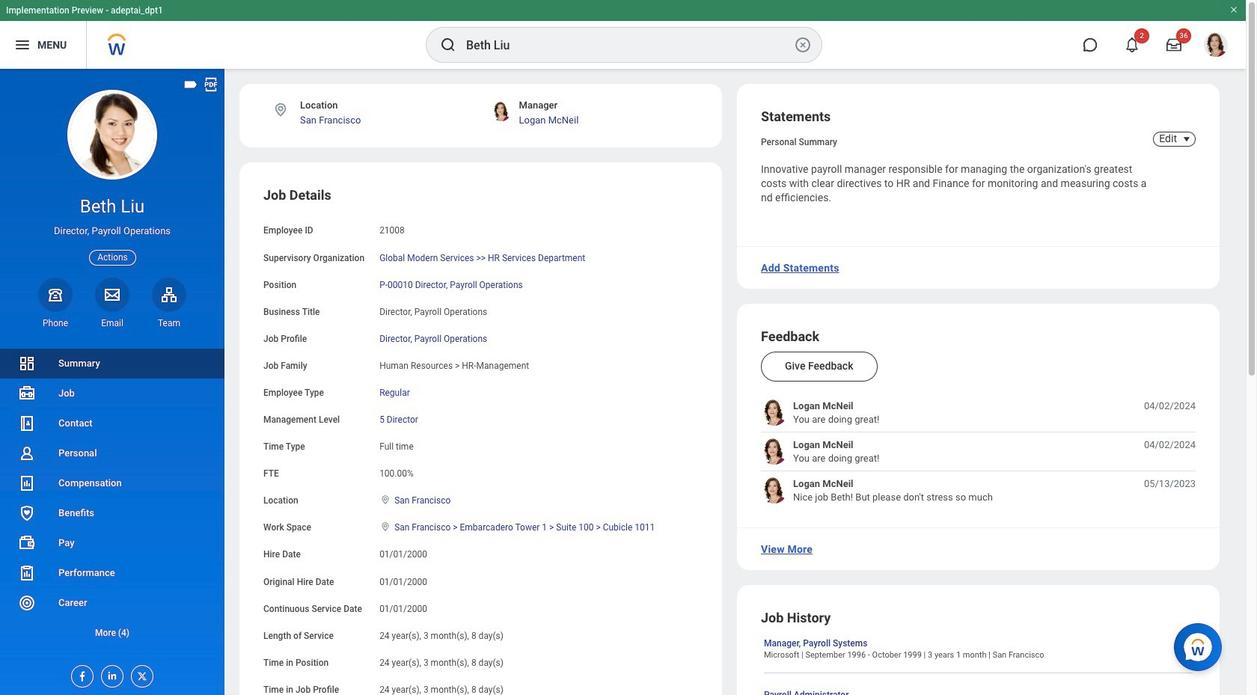 Task type: locate. For each thing, give the bounding box(es) containing it.
2 employee's photo (logan mcneil) image from the top
[[761, 439, 788, 465]]

career image
[[18, 594, 36, 612]]

contact image
[[18, 415, 36, 433]]

0 vertical spatial employee's photo (logan mcneil) image
[[761, 400, 788, 426]]

employee's photo (logan mcneil) image
[[761, 400, 788, 426], [761, 439, 788, 465], [761, 478, 788, 504]]

list
[[0, 349, 225, 648], [761, 400, 1196, 504]]

0 horizontal spatial list
[[0, 349, 225, 648]]

0 vertical spatial location image
[[273, 102, 289, 118]]

team beth liu element
[[152, 317, 186, 329]]

view printable version (pdf) image
[[203, 76, 219, 93]]

2 vertical spatial employee's photo (logan mcneil) image
[[761, 478, 788, 504]]

1 vertical spatial location image
[[380, 495, 392, 506]]

justify image
[[13, 36, 31, 54]]

1 horizontal spatial list
[[761, 400, 1196, 504]]

pay image
[[18, 535, 36, 553]]

2 vertical spatial location image
[[380, 522, 392, 533]]

notifications large image
[[1125, 37, 1140, 52]]

navigation pane region
[[0, 69, 225, 696]]

1 employee's photo (logan mcneil) image from the top
[[761, 400, 788, 426]]

performance image
[[18, 565, 36, 582]]

location image
[[273, 102, 289, 118], [380, 495, 392, 506], [380, 522, 392, 533]]

x circle image
[[794, 36, 812, 54]]

group
[[264, 187, 699, 696]]

1 vertical spatial employee's photo (logan mcneil) image
[[761, 439, 788, 465]]

email beth liu element
[[95, 317, 130, 329]]

inbox large image
[[1167, 37, 1182, 52]]

summary image
[[18, 355, 36, 373]]

banner
[[0, 0, 1247, 69]]

view team image
[[160, 286, 178, 304]]



Task type: describe. For each thing, give the bounding box(es) containing it.
3 employee's photo (logan mcneil) image from the top
[[761, 478, 788, 504]]

personal image
[[18, 445, 36, 463]]

job image
[[18, 385, 36, 403]]

profile logan mcneil image
[[1205, 33, 1229, 60]]

phone beth liu element
[[38, 317, 73, 329]]

linkedin image
[[102, 666, 118, 682]]

facebook image
[[72, 666, 88, 683]]

Search Workday  search field
[[466, 28, 791, 61]]

tag image
[[183, 76, 199, 93]]

x image
[[132, 666, 148, 683]]

mail image
[[103, 286, 121, 304]]

compensation image
[[18, 475, 36, 493]]

benefits image
[[18, 505, 36, 523]]

close environment banner image
[[1230, 5, 1239, 14]]

phone image
[[45, 286, 66, 304]]

search image
[[439, 36, 457, 54]]

caret down image
[[1178, 133, 1196, 145]]

full time element
[[380, 439, 414, 452]]

personal summary element
[[761, 134, 838, 147]]



Task type: vqa. For each thing, say whether or not it's contained in the screenshot.
"Change My Photo" to the left
no



